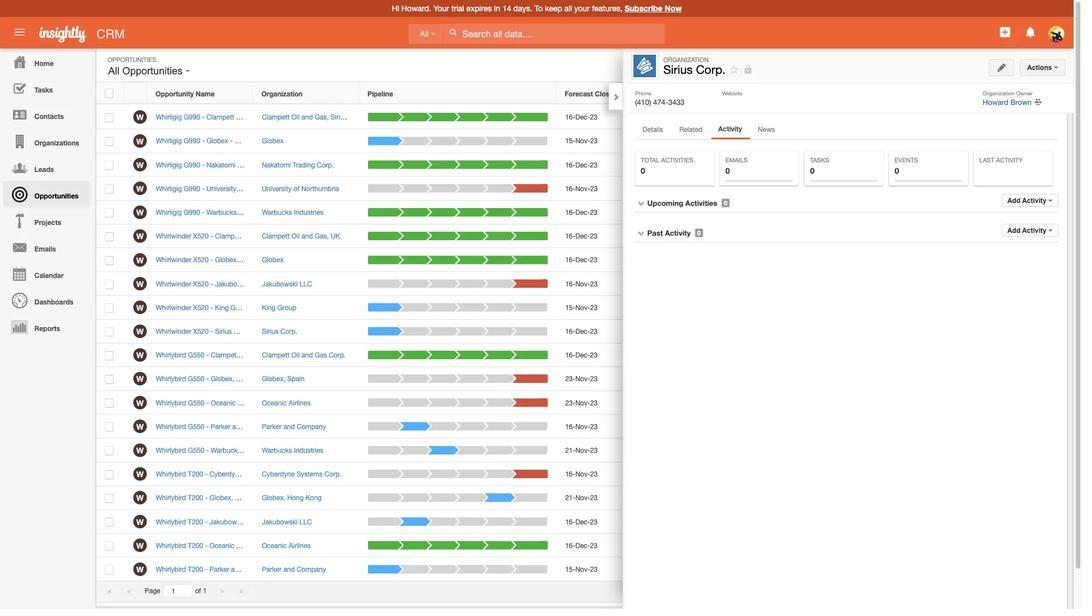 Task type: describe. For each thing, give the bounding box(es) containing it.
home link
[[3, 49, 90, 75]]

mills for whirlybird g550 - warbucks industries - roger mills
[[299, 446, 313, 454]]

19 w row from the top
[[96, 534, 902, 558]]

details link
[[636, 122, 671, 139]]

16-dec-23 for nakatomi trading corp.
[[566, 161, 598, 169]]

dec- for clampett oil and gas, uk
[[576, 232, 590, 240]]

1 northumbria from the left
[[246, 184, 284, 192]]

1 horizontal spatial of
[[238, 184, 244, 192]]

nov- for whirlybird t200 - cyberdyne systems corp. - nicole gomez
[[576, 470, 591, 478]]

15-nov-23 for parker and company
[[566, 565, 598, 573]]

jakubowski up the king group
[[262, 280, 298, 288]]

thomas
[[292, 494, 317, 502]]

mills for whirligig g990 - warbucks industries - roger mills
[[295, 208, 309, 216]]

2 spain from the left
[[288, 375, 305, 383]]

nov- for whirlwinder x520 - king group - chris chen
[[576, 303, 591, 311]]

globex up whirlwinder x520 - jakubowski llc - jason castillo
[[215, 256, 237, 264]]

chevron right image
[[612, 93, 620, 101]]

opportunities inside button
[[122, 65, 183, 77]]

add activity for past activity
[[1008, 226, 1047, 234]]

airlines down lane
[[289, 541, 311, 549]]

15-nov-23 cell for king group
[[557, 296, 633, 320]]

1 group from the left
[[231, 303, 250, 311]]

15 w row from the top
[[96, 439, 902, 462]]

company right lisa
[[297, 422, 326, 430]]

subscribe
[[625, 4, 663, 13]]

whirligig g990 - warbucks industries - roger mills
[[156, 208, 309, 216]]

activities for total activities 0
[[662, 157, 694, 164]]

2 king from the left
[[262, 303, 276, 311]]

$‎110,000.00
[[764, 184, 801, 192]]

whirlybird for whirlybird t200 - globex, hong kong - terry thomas
[[156, 494, 186, 502]]

gas, up whirligig g990 - nakatomi trading corp. - samantha wright link
[[260, 113, 274, 121]]

g990 for university
[[184, 184, 200, 192]]

change record owner image
[[1035, 97, 1043, 107]]

howard brown link for nakatomi trading corp.
[[642, 161, 687, 169]]

row containing opportunity name
[[96, 83, 901, 104]]

clampett oil and gas corp. link
[[262, 351, 346, 359]]

12 w row from the top
[[96, 367, 902, 391]]

0 vertical spatial katherine
[[301, 351, 330, 359]]

wright
[[318, 161, 337, 169]]

industries up the whirlybird t200 - cyberdyne systems corp. - nicole gomez link on the bottom left of the page
[[243, 446, 273, 454]]

upcoming activities link
[[648, 199, 718, 208]]

globex, spain link
[[262, 375, 305, 383]]

your recent imports
[[909, 148, 985, 156]]

usd $‎110,000.00 cell
[[739, 177, 845, 201]]

clampett up whirligig g990 - globex - albert lee globex
[[207, 113, 234, 121]]

0 inside emails 0
[[726, 166, 730, 175]]

and left nichols
[[284, 565, 295, 573]]

1 w row from the top
[[96, 105, 902, 129]]

gomez
[[317, 470, 338, 478]]

whirlybird for whirlybird g550 - parker and company - lisa parker
[[156, 422, 186, 430]]

1 kong from the left
[[253, 494, 269, 502]]

16-nov-23 cell for northumbria
[[557, 177, 633, 201]]

2 university from the left
[[262, 184, 292, 192]]

w for whirlwinder x520 - sirius corp. - tina martin
[[136, 327, 144, 336]]

airlines down the reyes
[[289, 399, 311, 407]]

warbucks down lisa
[[262, 446, 292, 454]]

and down whirligig g990 - warbucks industries - roger mills link
[[255, 232, 266, 240]]

globex down whirligig g990 - clampett oil and gas, singapore - aaron lang link
[[262, 137, 284, 145]]

jason
[[272, 280, 290, 288]]

globex, left the reyes
[[262, 375, 286, 383]]

globex, up barbara on the left of page
[[262, 494, 286, 502]]

21-nov-23 for warbucks industries
[[566, 446, 598, 454]]

1 uk from the left
[[284, 232, 293, 240]]

emails link
[[3, 234, 90, 261]]

parker and company for maria
[[262, 565, 326, 573]]

jakubowski up the 'whirlybird t200 - oceanic airlines - mark sakda'
[[210, 518, 246, 526]]

2 16-nov-23 cell from the top
[[557, 272, 633, 296]]

opportunities up all opportunities
[[108, 56, 156, 63]]

white image
[[449, 28, 457, 36]]

whirlybird t200 - globex, hong kong - terry thomas
[[156, 494, 317, 502]]

projects link
[[3, 208, 90, 234]]

cyberdyne systems corp. link
[[262, 470, 342, 478]]

1 spain from the left
[[236, 375, 254, 383]]

2 horizontal spatial organization
[[983, 90, 1015, 96]]

2 gas from the left
[[315, 351, 327, 359]]

reports link
[[3, 314, 90, 340]]

15- for king group
[[566, 303, 576, 311]]

10 w row from the top
[[96, 320, 902, 343]]

nov- for whirlybird g550 - globex, spain - katherine reyes
[[576, 375, 591, 383]]

$‎450,000.00
[[764, 161, 801, 169]]

nov- for whirlybird g550 - oceanic airlines - mark sakda
[[576, 399, 591, 407]]

reyes
[[291, 375, 309, 383]]

parker right lisa
[[296, 422, 315, 430]]

tags
[[931, 213, 945, 221]]

whirlwinder for whirlwinder x520 - jakubowski llc - jason castillo
[[156, 280, 191, 288]]

days.
[[514, 4, 533, 13]]

5 w row from the top
[[96, 201, 902, 224]]

$‎180,000.00
[[764, 137, 801, 145]]

all opportunities
[[108, 65, 186, 77]]

gas, left nicholas
[[268, 232, 282, 240]]

14
[[503, 4, 512, 13]]

company right maria
[[297, 565, 326, 573]]

2 northumbria from the left
[[302, 184, 339, 192]]

23 for whirlybird t200 - jakubowski llc - barbara lane
[[590, 518, 598, 526]]

$‎300,000.00 for clampett oil and gas, singapore
[[764, 113, 801, 121]]

related link
[[673, 122, 710, 139]]

1 trading from the left
[[238, 161, 260, 169]]

16-nov-23 import link
[[909, 165, 973, 173]]

and left flores on the left of page
[[302, 232, 313, 240]]

parker up whirlybird g550 - warbucks industries - roger mills link on the left bottom of page
[[262, 422, 282, 430]]

tags
[[956, 179, 972, 186]]

usd $‎180,000.00
[[748, 137, 801, 145]]

whirligig g990 - university of northumbria - paula oliver
[[156, 184, 327, 192]]

howard brown for warbucks industries
[[642, 208, 687, 216]]

howard brown for university of northumbria
[[642, 184, 687, 192]]

whirligig g990 - globex - albert lee link
[[156, 137, 271, 145]]

oil up the reyes
[[292, 351, 300, 359]]

16-dec-23 for clampett oil and gas corp.
[[566, 351, 598, 359]]

2 trading from the left
[[293, 161, 315, 169]]

w link for whirligig g990 - clampett oil and gas, singapore - aaron lang
[[133, 110, 147, 124]]

0 horizontal spatial sirius
[[215, 327, 232, 335]]

related
[[680, 125, 703, 133]]

1 cyberdyne from the left
[[210, 470, 243, 478]]

follow image for whirligig g990 - warbucks industries - roger mills
[[854, 207, 865, 218]]

contacts link
[[3, 102, 90, 128]]

w for whirlybird t200 - cyberdyne systems corp. - nicole gomez
[[136, 470, 144, 479]]

sirius corp. link
[[262, 327, 298, 335]]

whirligig for whirligig g990 - clampett oil and gas, singapore - aaron lang
[[156, 113, 182, 121]]

2 nakatomi from the left
[[262, 161, 291, 169]]

1 vertical spatial katherine
[[260, 375, 289, 383]]

w for whirlybird t200 - parker and company -maria nichols
[[136, 565, 144, 574]]

clampett down whirligig g990 - warbucks industries - roger mills
[[215, 232, 243, 240]]

page
[[145, 587, 160, 595]]

follow image for whirligig g990 - clampett oil and gas, singapore - aaron lang
[[854, 112, 865, 123]]

23 for whirlwinder x520 - jakubowski llc - jason castillo
[[591, 280, 598, 288]]

w link for whirlybird t200 - cyberdyne systems corp. - nicole gomez
[[133, 467, 147, 481]]

leads link
[[3, 155, 90, 181]]

howard.
[[402, 4, 432, 13]]

whirligig g990 - clampett oil and gas, singapore - aaron lang link
[[156, 113, 353, 121]]

llc down 'thomas'
[[300, 518, 312, 526]]

w for whirlybird t200 - jakubowski llc - barbara lane
[[136, 517, 144, 526]]

whirlybird t200 - cyberdyne systems corp. - nicole gomez link
[[156, 470, 344, 478]]

whirligig g990 - clampett oil and gas, singapore - aaron lang
[[156, 113, 347, 121]]

21-nov-23 for globex, hong kong
[[566, 494, 598, 502]]

and up whirligig g990 - globex - albert lee globex
[[246, 113, 258, 121]]

1 15-nov-23 cell from the top
[[557, 129, 633, 153]]

whirlybird g550 - warbucks industries - roger mills
[[156, 446, 313, 454]]

4 follow image from the top
[[854, 255, 865, 266]]

oil up whirlybird g550 - globex, spain - katherine reyes link
[[241, 351, 249, 359]]

0 inside tasks 0
[[811, 166, 815, 175]]

organizations link
[[3, 128, 90, 155]]

w for whirlwinder x520 - jakubowski llc - jason castillo
[[136, 279, 144, 288]]

expires
[[467, 4, 492, 13]]

lee for whirlwinder x520 - globex - albert lee
[[263, 256, 274, 264]]

474-
[[654, 98, 669, 106]]

nakatomi trading corp.
[[262, 161, 334, 169]]

16 w row from the top
[[96, 462, 902, 486]]

new
[[973, 61, 986, 69]]

all for all opportunities
[[108, 65, 120, 77]]

23 for whirlybird t200 - oceanic airlines - mark sakda
[[590, 541, 598, 549]]

17 w row from the top
[[96, 486, 902, 510]]

warbucks down the "paula" at the top left
[[262, 208, 292, 216]]

w link for whirligig g990 - university of northumbria - paula oliver
[[133, 182, 147, 195]]

oceanic airlines link for whirlybird t200 - oceanic airlines - mark sakda
[[262, 541, 311, 549]]

parker down the 'whirlybird t200 - oceanic airlines - mark sakda'
[[210, 565, 229, 573]]

1 gas from the left
[[264, 351, 276, 359]]

and down globex, spain link
[[284, 422, 295, 430]]

and up the reyes
[[302, 351, 313, 359]]

4 w row from the top
[[96, 177, 902, 201]]

usd for northumbria
[[748, 184, 762, 192]]

new opportunity link
[[965, 56, 1034, 73]]

x520 for clampett
[[193, 232, 209, 240]]

hi howard. your trial expires in 14 days. to keep all your features, subscribe now
[[392, 4, 682, 13]]

23-nov-23 cell for spain
[[557, 367, 633, 391]]

mark for whirlybird t200 - oceanic airlines - mark sakda
[[265, 541, 280, 549]]

dec- for oceanic airlines
[[576, 541, 590, 549]]

oliver
[[309, 184, 327, 192]]

clampett oil and gas, uk link
[[262, 232, 340, 240]]

llc right jason in the top left of the page
[[300, 280, 312, 288]]

globex, hong kong link
[[262, 494, 322, 502]]

16-dec-23 for clampett oil and gas, uk
[[566, 232, 598, 240]]

2 uk from the left
[[331, 232, 340, 240]]

user
[[641, 90, 656, 98]]

23 for whirlybird t200 - cyberdyne systems corp. - nicole gomez
[[591, 470, 598, 478]]

18 w row from the top
[[96, 510, 902, 534]]

martin
[[272, 327, 291, 335]]

2 16-nov-23 from the top
[[566, 280, 598, 288]]

globex, up the whirlybird t200 - jakubowski llc - barbara lane
[[210, 494, 233, 502]]

llc left barbara on the left of page
[[247, 518, 260, 526]]

whirlybird g550 - oceanic airlines - mark sakda
[[156, 399, 302, 407]]

industries up nicole
[[294, 446, 324, 454]]

23- for spain
[[566, 375, 576, 383]]

gas, down "oliver"
[[315, 232, 329, 240]]

whirlybird g550 - oceanic airlines - mark sakda link
[[156, 399, 308, 407]]

oceanic down globex, spain
[[262, 399, 287, 407]]

activity link
[[712, 122, 749, 138]]

clampett left aaron on the left
[[262, 113, 290, 121]]

oceanic down whirlybird g550 - globex, spain - katherine reyes
[[211, 399, 236, 407]]

follow image for of
[[854, 184, 865, 194]]

follow image for and
[[854, 564, 865, 575]]

notes
[[998, 134, 1016, 142]]

w link for whirlybird t200 - jakubowski llc - barbara lane
[[133, 515, 147, 528]]

whirlybird t200 - jakubowski llc - barbara lane
[[156, 518, 307, 526]]

company left lisa
[[246, 422, 275, 430]]

6 w row from the top
[[96, 224, 902, 248]]

0 inside total activities 0
[[641, 166, 646, 175]]

owner
[[1017, 90, 1033, 96]]

w for whirlybird g550 - globex, spain - katherine reyes
[[136, 374, 144, 384]]

activities for upcoming activities
[[686, 199, 718, 207]]

2 systems from the left
[[297, 470, 323, 478]]

add for upcoming activities
[[1008, 197, 1021, 204]]

3 w row from the top
[[96, 153, 902, 177]]

organization image
[[634, 55, 656, 77]]

15-nov-23 cell for parker and company
[[557, 558, 633, 581]]

website
[[723, 90, 743, 96]]

dec- for warbucks industries
[[576, 208, 590, 216]]

dec- for clampett oil and gas, singapore
[[576, 113, 590, 121]]

16-nov-23 for corp.
[[566, 470, 598, 478]]

company left maria
[[245, 565, 274, 573]]

1 vertical spatial sirius corp.
[[262, 327, 298, 335]]

1 singapore from the left
[[275, 113, 306, 121]]

16-dec-23 cell for warbucks industries
[[557, 201, 633, 224]]

brown down the related
[[667, 137, 687, 145]]

2 horizontal spatial opportunity
[[988, 61, 1027, 69]]

castillo
[[292, 280, 314, 288]]

globex, up whirlybird g550 - oceanic airlines - mark sakda
[[211, 375, 234, 383]]

follow image for whirlybird g550 - globex, spain - katherine reyes
[[854, 374, 865, 385]]

whirligig g990 - warbucks industries - roger mills link
[[156, 208, 314, 216]]

2 w row from the top
[[96, 129, 902, 153]]

oil up whirligig g990 - globex - albert lee globex
[[236, 113, 244, 121]]

16- for whirlybird t200 - jakubowski llc - barbara lane
[[566, 518, 576, 526]]

globex up jason in the top left of the page
[[262, 256, 284, 264]]

1 horizontal spatial sirius
[[262, 327, 279, 335]]

1 horizontal spatial your
[[909, 148, 927, 156]]

warbucks down whirlybird g550 - parker and company - lisa parker
[[211, 446, 241, 454]]

16- for whirligig g990 - university of northumbria - paula oliver
[[566, 184, 576, 192]]

howard brown link for clampett oil and gas, uk
[[642, 232, 687, 240]]

jakubowski llc link for jason
[[262, 280, 312, 288]]

1 university from the left
[[207, 184, 236, 192]]

w link for whirlybird g550 - globex, spain - katherine reyes
[[133, 372, 147, 386]]

14 w row from the top
[[96, 415, 902, 439]]

2 kong from the left
[[306, 494, 322, 502]]

warbucks down whirligig g990 - university of northumbria - paula oliver
[[207, 208, 237, 216]]

navigation containing home
[[0, 49, 90, 340]]

oil left flores on the left of page
[[292, 232, 300, 240]]

flores
[[328, 232, 346, 240]]

w link for whirligig g990 - nakatomi trading corp. - samantha wright
[[133, 158, 147, 171]]

airlines up whirlybird g550 - parker and company - lisa parker link
[[238, 399, 260, 407]]

13 w row from the top
[[96, 391, 902, 415]]

whirlwinder x520 - clampett oil and gas, uk - nicholas flores
[[156, 232, 346, 240]]

t200 for cyberdyne
[[188, 470, 203, 478]]

industries up whirlwinder x520 - clampett oil and gas, uk - nicholas flores link
[[239, 208, 268, 216]]

organizations
[[34, 139, 79, 147]]

whirligig g990 - nakatomi trading corp. - samantha wright link
[[156, 161, 343, 169]]

2 usd from the top
[[748, 137, 762, 145]]

airlines up whirlybird t200 - parker and company -maria nichols link
[[237, 541, 258, 549]]

20 w row from the top
[[96, 558, 902, 581]]

11 w row from the top
[[96, 343, 902, 367]]

opportunities link
[[3, 181, 90, 208]]

leads
[[34, 165, 54, 173]]

2 column header from the left
[[873, 83, 901, 104]]

clampett oil and gas, singapore
[[262, 113, 362, 121]]

9 w row from the top
[[96, 296, 902, 320]]

7 w row from the top
[[96, 248, 902, 272]]

university of northumbria link
[[262, 184, 339, 192]]

lane
[[292, 518, 307, 526]]

Search this list... text field
[[708, 56, 835, 73]]

oil left aaron on the left
[[292, 113, 300, 121]]

tasks link
[[3, 75, 90, 102]]

oceanic down barbara on the left of page
[[262, 541, 287, 549]]

parker down whirlybird g550 - oceanic airlines - mark sakda
[[211, 422, 231, 430]]

globex up whirligig g990 - nakatomi trading corp. - samantha wright
[[207, 137, 228, 145]]

mark for whirlybird g550 - oceanic airlines - mark sakda
[[266, 399, 281, 407]]

parker and company link for lisa
[[262, 422, 326, 430]]

0 vertical spatial sirius corp.
[[664, 63, 726, 76]]

whirlybird t200 - parker and company -maria nichols
[[156, 565, 320, 573]]

2 cyberdyne from the left
[[262, 470, 295, 478]]

w link for whirlybird g550 - clampett oil and gas corp. - katherine warren
[[133, 348, 147, 362]]

w link for whirlybird t200 - globex, hong kong - terry thomas
[[133, 491, 147, 505]]

dashboards link
[[3, 287, 90, 314]]

1 systems from the left
[[244, 470, 270, 478]]

23-nov-23 for globex, spain
[[566, 375, 598, 383]]

all
[[565, 4, 573, 13]]

2 group from the left
[[278, 303, 297, 311]]

1 hong from the left
[[235, 494, 252, 502]]

0 down emails 0
[[724, 199, 728, 207]]

2 hong from the left
[[288, 494, 304, 502]]

past activity link
[[648, 228, 691, 237]]

16- for whirlwinder x520 - globex - albert lee
[[566, 256, 576, 264]]

w for whirlwinder x520 - king group - chris chen
[[136, 303, 144, 312]]

nov- for whirlybird g550 - parker and company - lisa parker
[[576, 422, 591, 430]]

16-nov-23 import
[[917, 165, 973, 173]]

howard brown for nakatomi trading corp.
[[642, 161, 687, 169]]

parker left nichols
[[262, 565, 282, 573]]

clampett oil and gas, uk
[[262, 232, 340, 240]]

past
[[648, 228, 663, 237]]

clampett down sirius corp. link
[[262, 351, 290, 359]]

oceanic airlines for whirlybird g550 - oceanic airlines - mark sakda
[[262, 399, 311, 407]]

forecast close date
[[565, 90, 631, 98]]

dec- for jakubowski llc
[[576, 518, 590, 526]]

record permissions image
[[743, 63, 754, 76]]



Task type: vqa. For each thing, say whether or not it's contained in the screenshot.


Task type: locate. For each thing, give the bounding box(es) containing it.
1 field
[[164, 585, 192, 597]]

t200 down the whirlybird t200 - jakubowski llc - barbara lane
[[188, 541, 203, 549]]

4 x520 from the top
[[193, 303, 209, 311]]

opportunities inside navigation
[[34, 192, 79, 200]]

3 dec- from the top
[[576, 208, 590, 216]]

23 for whirlybird g550 - clampett oil and gas corp. - katherine warren
[[590, 351, 598, 359]]

2 follow image from the top
[[854, 184, 865, 194]]

1 usd $‎300,000.00 from the top
[[748, 113, 801, 121]]

1 oceanic airlines link from the top
[[262, 399, 311, 407]]

and
[[246, 113, 258, 121], [302, 113, 313, 121], [255, 232, 266, 240], [302, 232, 313, 240], [251, 351, 262, 359], [302, 351, 313, 359], [232, 422, 244, 430], [284, 422, 295, 430], [231, 565, 243, 573], [284, 565, 295, 573]]

0 vertical spatial $‎300,000.00
[[764, 113, 801, 121]]

university of northumbria
[[262, 184, 339, 192]]

0 vertical spatial 15-
[[566, 137, 576, 145]]

7 16-dec-23 from the top
[[566, 351, 598, 359]]

0 horizontal spatial organization
[[262, 90, 303, 98]]

warbucks industries link down lisa
[[262, 446, 324, 454]]

lee down whirligig g990 - clampett oil and gas, singapore - aaron lang link
[[255, 137, 266, 145]]

whirligig for whirligig g990 - warbucks industries - roger mills
[[156, 208, 182, 216]]

Search all data.... text field
[[443, 24, 665, 44]]

howard for university of northumbria
[[642, 184, 665, 192]]

16- for whirlybird t200 - cyberdyne systems corp. - nicole gomez
[[566, 470, 576, 478]]

5 x520 from the top
[[193, 327, 209, 335]]

roger for whirlybird g550 - warbucks industries - roger mills
[[279, 446, 297, 454]]

0 horizontal spatial nakatomi
[[207, 161, 236, 169]]

1 whirligig from the top
[[156, 113, 182, 121]]

1 horizontal spatial group
[[278, 303, 297, 311]]

1 vertical spatial all
[[108, 65, 120, 77]]

2 add from the top
[[1008, 226, 1021, 234]]

4 whirlwinder from the top
[[156, 303, 191, 311]]

1 chevron down image from the top
[[638, 199, 646, 207]]

0 vertical spatial chevron down image
[[638, 199, 646, 207]]

0 horizontal spatial group
[[231, 303, 250, 311]]

14 w from the top
[[136, 422, 144, 431]]

0 horizontal spatial hong
[[235, 494, 252, 502]]

6 16-dec-23 cell from the top
[[557, 320, 633, 343]]

home
[[34, 59, 54, 67]]

0 horizontal spatial tasks
[[34, 86, 53, 94]]

follow image for trading
[[854, 160, 865, 171]]

1 23- from the top
[[566, 375, 576, 383]]

0 horizontal spatial cyberdyne
[[210, 470, 243, 478]]

usd down news
[[748, 137, 762, 145]]

add activity button for activity
[[1002, 224, 1059, 237]]

follow image for whirlybird g550 - warbucks industries - roger mills
[[854, 445, 865, 456]]

past activity
[[648, 228, 691, 237]]

parker and company down lane
[[262, 565, 326, 573]]

0 vertical spatial all
[[420, 30, 429, 38]]

g550 for globex,
[[188, 375, 205, 383]]

0 vertical spatial oceanic airlines
[[262, 399, 311, 407]]

singapore left aaron on the left
[[275, 113, 306, 121]]

sakda up lisa
[[283, 399, 302, 407]]

21-nov-23 cell for warbucks industries
[[557, 439, 633, 462]]

0 down activity link
[[726, 166, 730, 175]]

total activities 0
[[641, 157, 694, 175]]

9 whirlybird from the top
[[156, 541, 186, 549]]

0 horizontal spatial all
[[108, 65, 120, 77]]

5 g990 from the top
[[184, 208, 200, 216]]

None checkbox
[[105, 113, 114, 122], [105, 137, 114, 146], [105, 161, 114, 170], [105, 208, 114, 218], [105, 351, 114, 360], [105, 446, 114, 455], [105, 113, 114, 122], [105, 137, 114, 146], [105, 161, 114, 170], [105, 208, 114, 218], [105, 351, 114, 360], [105, 446, 114, 455]]

follow image for whirlybird t200 - oceanic airlines - mark sakda
[[854, 541, 865, 551]]

1 vertical spatial add activity button
[[1002, 224, 1059, 237]]

16-dec-23 cell for oceanic airlines
[[557, 534, 633, 558]]

follow image for whirlybird g550 - parker and company - lisa parker
[[854, 422, 865, 432]]

uk right nicholas
[[331, 232, 340, 240]]

15 w link from the top
[[133, 443, 147, 457]]

g550 for warbucks
[[188, 446, 205, 454]]

1 21-nov-23 cell from the top
[[557, 439, 633, 462]]

spain down clampett oil and gas corp.
[[288, 375, 305, 383]]

tasks for tasks
[[34, 86, 53, 94]]

user responsible
[[641, 90, 698, 98]]

t200 up the 'whirlybird t200 - oceanic airlines - mark sakda'
[[188, 518, 203, 526]]

1 vertical spatial 21-
[[566, 494, 576, 502]]

2 23-nov-23 cell from the top
[[557, 391, 633, 415]]

w link for whirlwinder x520 - king group - chris chen
[[133, 301, 147, 314]]

oil down whirligig g990 - warbucks industries - roger mills link
[[245, 232, 253, 240]]

w link for whirlwinder x520 - jakubowski llc - jason castillo
[[133, 277, 147, 290]]

16 w from the top
[[136, 470, 144, 479]]

2 t200 from the top
[[188, 494, 203, 502]]

terry
[[276, 494, 291, 502]]

warbucks industries for whirligig g990 - warbucks industries - roger mills
[[262, 208, 324, 216]]

whirlybird t200 - oceanic airlines - mark sakda link
[[156, 541, 307, 549]]

1 horizontal spatial northumbria
[[302, 184, 339, 192]]

1 horizontal spatial king
[[262, 303, 276, 311]]

whirlwinder for whirlwinder x520 - sirius corp. - tina martin
[[156, 327, 191, 335]]

singapore right aaron on the left
[[331, 113, 362, 121]]

chevron down image
[[638, 199, 646, 207], [638, 229, 646, 237]]

sirius corp. down king group link
[[262, 327, 298, 335]]

2 jakubowski llc from the top
[[262, 518, 312, 526]]

1 king from the left
[[215, 303, 229, 311]]

13 w link from the top
[[133, 396, 147, 409]]

opportunity inside row
[[156, 90, 194, 98]]

t200
[[188, 470, 203, 478], [188, 494, 203, 502], [188, 518, 203, 526], [188, 541, 203, 549], [188, 565, 203, 573]]

to
[[535, 4, 543, 13]]

1 horizontal spatial cyberdyne
[[262, 470, 295, 478]]

contacts
[[34, 112, 64, 120]]

4 g990 from the top
[[184, 184, 200, 192]]

1 vertical spatial usd $‎300,000.00
[[748, 208, 801, 216]]

uk left nicholas
[[284, 232, 293, 240]]

gas left warren
[[315, 351, 327, 359]]

usd $‎300,000.00 cell up $‎180,000.00
[[739, 105, 845, 129]]

10 whirlybird from the top
[[156, 565, 186, 573]]

1 g990 from the top
[[184, 113, 200, 121]]

usd $‎300,000.00 down usd $‎110,000.00
[[748, 208, 801, 216]]

2 w from the top
[[136, 136, 144, 146]]

t200 down whirlybird g550 - warbucks industries - roger mills
[[188, 470, 203, 478]]

0 vertical spatial parker and company
[[262, 422, 326, 430]]

t200 for oceanic
[[188, 541, 203, 549]]

1 vertical spatial parker and company
[[262, 565, 326, 573]]

opportunity tags
[[909, 179, 972, 186]]

21- for warbucks industries
[[566, 446, 576, 454]]

howard brown link
[[983, 98, 1032, 106], [642, 113, 687, 121], [642, 137, 687, 145], [642, 161, 687, 169], [642, 184, 687, 192], [642, 208, 687, 216], [642, 232, 687, 240]]

nicole
[[296, 470, 315, 478]]

0 horizontal spatial your
[[434, 4, 450, 13]]

1 vertical spatial jakubowski llc link
[[262, 518, 312, 526]]

16-nov-23 cell for corp.
[[557, 462, 633, 486]]

oceanic
[[211, 399, 236, 407], [262, 399, 287, 407], [210, 541, 235, 549], [262, 541, 287, 549]]

1 15-nov-23 from the top
[[566, 137, 598, 145]]

12 w link from the top
[[133, 372, 147, 386]]

2 21-nov-23 cell from the top
[[557, 486, 633, 510]]

jakubowski up whirlwinder x520 - king group - chris chen 'link'
[[215, 280, 251, 288]]

whirlybird for whirlybird t200 - cyberdyne systems corp. - nicole gomez
[[156, 470, 186, 478]]

albert down whirlwinder x520 - clampett oil and gas, uk - nicholas flores
[[243, 256, 261, 264]]

whirlwinder x520 - globex - albert lee link
[[156, 256, 280, 264]]

5 16-dec-23 cell from the top
[[557, 248, 633, 272]]

opportunity for opportunity tags
[[909, 179, 954, 186]]

1 oceanic airlines from the top
[[262, 399, 311, 407]]

warbucks industries link for whirlybird g550 - warbucks industries - roger mills
[[262, 446, 324, 454]]

jakubowski llc link for barbara
[[262, 518, 312, 526]]

cyberdyne down whirlybird g550 - warbucks industries - roger mills
[[210, 470, 243, 478]]

15-nov-23 cell
[[557, 129, 633, 153], [557, 296, 633, 320], [557, 558, 633, 581]]

upcoming activities
[[648, 199, 718, 207]]

jakubowski llc for barbara
[[262, 518, 312, 526]]

whirlwinder for whirlwinder x520 - globex - albert lee
[[156, 256, 191, 264]]

0 vertical spatial warbucks industries link
[[262, 208, 324, 216]]

0 vertical spatial 15-nov-23 cell
[[557, 129, 633, 153]]

3 usd from the top
[[748, 161, 762, 169]]

0 horizontal spatial singapore
[[275, 113, 306, 121]]

2 horizontal spatial of
[[294, 184, 300, 192]]

1 horizontal spatial trading
[[293, 161, 315, 169]]

0 vertical spatial 23-nov-23
[[566, 375, 598, 383]]

of 1
[[195, 587, 207, 595]]

0 horizontal spatial of
[[195, 587, 201, 595]]

industries up nicholas
[[294, 208, 324, 216]]

dec- for globex
[[576, 256, 590, 264]]

roger
[[275, 208, 293, 216], [279, 446, 297, 454]]

2 add activity from the top
[[1008, 226, 1047, 234]]

1 vertical spatial opportunity
[[156, 90, 194, 98]]

0 vertical spatial jakubowski llc link
[[262, 280, 312, 288]]

w row
[[96, 105, 902, 129], [96, 129, 902, 153], [96, 153, 902, 177], [96, 177, 902, 201], [96, 201, 902, 224], [96, 224, 902, 248], [96, 248, 902, 272], [96, 272, 902, 296], [96, 296, 902, 320], [96, 320, 902, 343], [96, 343, 902, 367], [96, 367, 902, 391], [96, 391, 902, 415], [96, 415, 902, 439], [96, 439, 902, 462], [96, 462, 902, 486], [96, 486, 902, 510], [96, 510, 902, 534], [96, 534, 902, 558], [96, 558, 902, 581]]

all inside "link"
[[420, 30, 429, 38]]

2 globex link from the top
[[262, 256, 284, 264]]

gas down tina
[[264, 351, 276, 359]]

0 horizontal spatial opportunity
[[156, 90, 194, 98]]

1 vertical spatial jakubowski llc
[[262, 518, 312, 526]]

trading
[[238, 161, 260, 169], [293, 161, 315, 169]]

add for past activity
[[1008, 226, 1021, 234]]

1 vertical spatial chevron down image
[[638, 229, 646, 237]]

23 for whirligig g990 - clampett oil and gas, singapore - aaron lang
[[590, 113, 598, 121]]

sakda for whirlybird t200 - oceanic airlines - mark sakda
[[282, 541, 301, 549]]

1 nakatomi from the left
[[207, 161, 236, 169]]

usd for corp.
[[748, 161, 762, 169]]

w for whirligig g990 - warbucks industries - roger mills
[[136, 208, 144, 217]]

w for whirlybird g550 - warbucks industries - roger mills
[[136, 446, 144, 455]]

cyberdyne up terry
[[262, 470, 295, 478]]

2 parker and company from the top
[[262, 565, 326, 573]]

2 singapore from the left
[[331, 113, 362, 121]]

w link for whirlybird t200 - parker and company -maria nichols
[[133, 562, 147, 576]]

4 whirligig from the top
[[156, 184, 182, 192]]

1 jakubowski llc from the top
[[262, 280, 312, 288]]

0 inside events 0
[[895, 166, 900, 175]]

all inside button
[[108, 65, 120, 77]]

2 oceanic airlines from the top
[[262, 541, 311, 549]]

x520 down whirlwinder x520 - globex - albert lee
[[193, 280, 209, 288]]

add activity for upcoming activities
[[1008, 197, 1047, 204]]

gas
[[264, 351, 276, 359], [315, 351, 327, 359]]

1 23-nov-23 cell from the top
[[557, 367, 633, 391]]

notifications image
[[1025, 25, 1038, 39]]

lisa
[[282, 422, 294, 430]]

usd down usd $‎110,000.00
[[748, 208, 762, 216]]

2 jakubowski llc link from the top
[[262, 518, 312, 526]]

1 horizontal spatial opportunity
[[909, 179, 954, 186]]

15-nov-23 for king group
[[566, 303, 598, 311]]

0 vertical spatial activities
[[662, 157, 694, 164]]

5 dec- from the top
[[576, 256, 590, 264]]

last
[[980, 157, 995, 164]]

1 horizontal spatial spain
[[288, 375, 305, 383]]

brown for nakatomi trading corp.
[[667, 161, 687, 169]]

w
[[136, 113, 144, 122], [136, 136, 144, 146], [136, 160, 144, 169], [136, 184, 144, 193], [136, 208, 144, 217], [136, 232, 144, 241], [136, 255, 144, 265], [136, 279, 144, 288], [136, 303, 144, 312], [136, 327, 144, 336], [136, 351, 144, 360], [136, 374, 144, 384], [136, 398, 144, 407], [136, 422, 144, 431], [136, 446, 144, 455], [136, 470, 144, 479], [136, 493, 144, 503], [136, 517, 144, 526], [136, 541, 144, 550], [136, 565, 144, 574]]

1 16-dec-23 from the top
[[566, 113, 598, 121]]

trading up whirligig g990 - university of northumbria - paula oliver link on the top left of page
[[238, 161, 260, 169]]

15 w from the top
[[136, 446, 144, 455]]

1 horizontal spatial sirius corp.
[[664, 63, 726, 76]]

16-dec-23 for sirius corp.
[[566, 327, 598, 335]]

your up events
[[909, 148, 927, 156]]

23 for whirligig g990 - nakatomi trading corp. - samantha wright
[[590, 161, 598, 169]]

column header
[[845, 83, 873, 104], [873, 83, 901, 104]]

in
[[494, 4, 501, 13]]

opportunities up imports
[[941, 134, 982, 142]]

7 w link from the top
[[133, 253, 147, 267]]

x520 up whirlwinder x520 - jakubowski llc - jason castillo
[[193, 256, 209, 264]]

7 w from the top
[[136, 255, 144, 265]]

mills up nicole
[[299, 446, 313, 454]]

0 vertical spatial globex link
[[262, 137, 284, 145]]

1 vertical spatial mills
[[299, 446, 313, 454]]

globex
[[207, 137, 228, 145], [262, 137, 284, 145], [215, 256, 237, 264], [262, 256, 284, 264]]

emails inside navigation
[[34, 245, 56, 253]]

whirlybird for whirlybird g550 - globex, spain - katherine reyes
[[156, 375, 186, 383]]

whirlybird t200 - parker and company -maria nichols link
[[156, 565, 325, 573]]

and down tina
[[251, 351, 262, 359]]

parker and company
[[262, 422, 326, 430], [262, 565, 326, 573]]

upcoming
[[648, 199, 684, 207]]

organization left owner
[[983, 90, 1015, 96]]

23-nov-23 cell
[[557, 367, 633, 391], [557, 391, 633, 415]]

4 g550 from the top
[[188, 422, 205, 430]]

1 usd $‎300,000.00 cell from the top
[[739, 105, 845, 129]]

activities inside total activities 0
[[662, 157, 694, 164]]

globex, spain
[[262, 375, 305, 383]]

all for all
[[420, 30, 429, 38]]

0 vertical spatial tasks
[[34, 86, 53, 94]]

1 vertical spatial $‎300,000.00
[[764, 208, 801, 216]]

roger for whirligig g990 - warbucks industries - roger mills
[[275, 208, 293, 216]]

forecast
[[565, 90, 593, 98]]

t200 up of 1
[[188, 565, 203, 573]]

5 whirlybird from the top
[[156, 446, 186, 454]]

usd $‎110,000.00
[[748, 184, 801, 192]]

16- for whirlybird g550 - clampett oil and gas corp. - katherine warren
[[566, 351, 576, 359]]

w for whirlwinder x520 - clampett oil and gas, uk - nicholas flores
[[136, 232, 144, 241]]

5 16-dec-23 from the top
[[566, 256, 598, 264]]

2 horizontal spatial sirius
[[664, 63, 693, 76]]

usd $‎180,000.00 cell
[[739, 129, 845, 153]]

cell
[[96, 129, 125, 153], [739, 224, 845, 248], [633, 248, 739, 272], [739, 248, 845, 272], [874, 248, 902, 272], [633, 272, 739, 296], [739, 272, 845, 296], [874, 272, 902, 296], [633, 296, 739, 320], [739, 296, 845, 320], [874, 296, 902, 320], [633, 320, 739, 343], [739, 320, 845, 343], [874, 320, 902, 343], [633, 343, 739, 367], [739, 343, 845, 367], [874, 343, 902, 367], [633, 367, 739, 391], [739, 367, 845, 391], [874, 367, 902, 391], [633, 391, 739, 415], [739, 391, 845, 415], [874, 391, 902, 415], [633, 415, 739, 439], [739, 415, 845, 439], [874, 415, 902, 439], [633, 439, 739, 462], [739, 439, 845, 462], [874, 439, 902, 462], [633, 462, 739, 486], [739, 462, 845, 486], [874, 462, 902, 486], [633, 486, 739, 510], [739, 486, 845, 510], [874, 486, 902, 510], [633, 510, 739, 534], [739, 510, 845, 534], [874, 510, 902, 534], [633, 534, 739, 558], [739, 534, 845, 558], [874, 534, 902, 558], [633, 558, 739, 581], [739, 558, 845, 581], [874, 558, 902, 581]]

1 horizontal spatial all
[[420, 30, 429, 38]]

whirlybird for whirlybird t200 - jakubowski llc - barbara lane
[[156, 518, 186, 526]]

all down crm
[[108, 65, 120, 77]]

16-dec-23 cell
[[557, 105, 633, 129], [557, 153, 633, 177], [557, 201, 633, 224], [557, 224, 633, 248], [557, 248, 633, 272], [557, 320, 633, 343], [557, 343, 633, 367], [557, 510, 633, 534], [557, 534, 633, 558]]

uk
[[284, 232, 293, 240], [331, 232, 340, 240]]

5 whirlwinder from the top
[[156, 327, 191, 335]]

parker and company down the reyes
[[262, 422, 326, 430]]

16-dec-23 cell for clampett oil and gas corp.
[[557, 343, 633, 367]]

g990 for warbucks
[[184, 208, 200, 216]]

clampett oil and gas, singapore link
[[262, 113, 362, 121]]

oceanic airlines link
[[262, 399, 311, 407], [262, 541, 311, 549]]

0 horizontal spatial trading
[[238, 161, 260, 169]]

follow image for airlines
[[854, 398, 865, 409]]

projects
[[34, 218, 61, 226]]

7 16-dec-23 cell from the top
[[557, 343, 633, 367]]

and up whirlybird g550 - warbucks industries - roger mills link on the left bottom of page
[[232, 422, 244, 430]]

8 w row from the top
[[96, 272, 902, 296]]

no tags
[[920, 213, 945, 221]]

0 vertical spatial 21-nov-23 cell
[[557, 439, 633, 462]]

0 vertical spatial roger
[[275, 208, 293, 216]]

row group
[[96, 105, 902, 581]]

w link for whirlybird g550 - parker and company - lisa parker
[[133, 420, 147, 433]]

whirlybird g550 - clampett oil and gas corp. - katherine warren
[[156, 351, 353, 359]]

albert
[[235, 137, 253, 145], [243, 256, 261, 264]]

usd $‎300,000.00 cell down $‎110,000.00
[[739, 201, 845, 224]]

(410)
[[636, 98, 652, 106]]

howard brown link for university of northumbria
[[642, 184, 687, 192]]

0 horizontal spatial systems
[[244, 470, 270, 478]]

21-nov-23 cell
[[557, 439, 633, 462], [557, 486, 633, 510]]

warbucks industries for whirlybird g550 - warbucks industries - roger mills
[[262, 446, 324, 454]]

howard brown link for warbucks industries
[[642, 208, 687, 216]]

5 g550 from the top
[[188, 446, 205, 454]]

usd $‎300,000.00 up news
[[748, 113, 801, 121]]

0 vertical spatial add activity button
[[1002, 194, 1059, 207]]

0 vertical spatial emails
[[726, 157, 748, 164]]

16-nov-23 cell for company
[[557, 415, 633, 439]]

2 dec- from the top
[[576, 161, 590, 169]]

details
[[643, 125, 663, 133]]

gas, left lang
[[315, 113, 329, 121]]

hong up lane
[[288, 494, 304, 502]]

opportunity name
[[156, 90, 215, 98]]

no
[[920, 213, 929, 221]]

whirlybird g550 - clampett oil and gas corp. - katherine warren link
[[156, 351, 359, 359]]

brown down owner
[[1011, 98, 1032, 106]]

0
[[641, 166, 646, 175], [726, 166, 730, 175], [811, 166, 815, 175], [895, 166, 900, 175], [724, 199, 728, 207], [698, 229, 701, 237]]

0 vertical spatial your
[[434, 4, 450, 13]]

1 vertical spatial your
[[909, 148, 927, 156]]

4 16-nov-23 from the top
[[566, 470, 598, 478]]

jakubowski down terry
[[262, 518, 298, 526]]

w for whirlybird g550 - oceanic airlines - mark sakda
[[136, 398, 144, 407]]

organization inside row
[[262, 90, 303, 98]]

x520 up whirlwinder x520 - sirius corp. - tina martin
[[193, 303, 209, 311]]

row
[[96, 83, 901, 104]]

usd $‎300,000.00 for warbucks industries
[[748, 208, 801, 216]]

16-nov-23 cell
[[557, 177, 633, 201], [557, 272, 633, 296], [557, 415, 633, 439], [557, 462, 633, 486]]

23 for whirlybird t200 - globex, hong kong - terry thomas
[[591, 494, 598, 502]]

1 vertical spatial sakda
[[282, 541, 301, 549]]

usd $‎450,000.00
[[748, 161, 801, 169]]

1 horizontal spatial university
[[262, 184, 292, 192]]

1 horizontal spatial uk
[[331, 232, 340, 240]]

albert up whirligig g990 - nakatomi trading corp. - samantha wright
[[235, 137, 253, 145]]

2 23- from the top
[[566, 399, 576, 407]]

parker and company link
[[262, 422, 326, 430], [262, 565, 326, 573]]

1 vertical spatial oceanic airlines
[[262, 541, 311, 549]]

15-
[[566, 137, 576, 145], [566, 303, 576, 311], [566, 565, 576, 573]]

g550 down whirlybird g550 - oceanic airlines - mark sakda
[[188, 422, 205, 430]]

1 w link from the top
[[133, 110, 147, 124]]

16-dec-23 cell for jakubowski llc
[[557, 510, 633, 534]]

organization up responsible
[[664, 56, 709, 63]]

clampett down whirlwinder x520 - sirius corp. - tina martin
[[211, 351, 239, 359]]

5 t200 from the top
[[188, 565, 203, 573]]

14 w link from the top
[[133, 420, 147, 433]]

oceanic down the whirlybird t200 - jakubowski llc - barbara lane
[[210, 541, 235, 549]]

1 vertical spatial 21-nov-23
[[566, 494, 598, 502]]

3 t200 from the top
[[188, 518, 203, 526]]

1 warbucks industries from the top
[[262, 208, 324, 216]]

1 vertical spatial oceanic airlines link
[[262, 541, 311, 549]]

1 vertical spatial 15-nov-23 cell
[[557, 296, 633, 320]]

usd
[[748, 113, 762, 121], [748, 137, 762, 145], [748, 161, 762, 169], [748, 184, 762, 192], [748, 208, 762, 216]]

chris
[[256, 303, 272, 311]]

row group containing w
[[96, 105, 902, 581]]

dec-
[[576, 113, 590, 121], [576, 161, 590, 169], [576, 208, 590, 216], [576, 232, 590, 240], [576, 256, 590, 264], [576, 327, 590, 335], [576, 351, 590, 359], [576, 518, 590, 526], [576, 541, 590, 549]]

singapore
[[275, 113, 306, 121], [331, 113, 362, 121]]

3 g550 from the top
[[188, 399, 205, 407]]

and down whirlybird t200 - oceanic airlines - mark sakda link
[[231, 565, 243, 573]]

x520 up whirlwinder x520 - globex - albert lee
[[193, 232, 209, 240]]

group
[[231, 303, 250, 311], [278, 303, 297, 311]]

nichols
[[297, 565, 320, 573]]

spain down whirlybird g550 - clampett oil and gas corp. - katherine warren
[[236, 375, 254, 383]]

whirlybird for whirlybird g550 - clampett oil and gas corp. - katherine warren
[[156, 351, 186, 359]]

0 vertical spatial 21-
[[566, 446, 576, 454]]

tasks inside tasks link
[[34, 86, 53, 94]]

opportunity for opportunity name
[[156, 90, 194, 98]]

university down nakatomi trading corp. at the top left of page
[[262, 184, 292, 192]]

parker and company link for maria
[[262, 565, 326, 573]]

globex,
[[211, 375, 234, 383], [262, 375, 286, 383], [210, 494, 233, 502], [262, 494, 286, 502]]

1 16-nov-23 cell from the top
[[557, 177, 633, 201]]

brown for clampett oil and gas, uk
[[667, 232, 687, 240]]

oceanic airlines
[[262, 399, 311, 407], [262, 541, 311, 549]]

1 column header from the left
[[845, 83, 873, 104]]

23 for whirlwinder x520 - sirius corp. - tina martin
[[590, 327, 598, 335]]

usd $‎450,000.00 cell
[[739, 153, 845, 177]]

0 horizontal spatial uk
[[284, 232, 293, 240]]

0 vertical spatial lee
[[255, 137, 266, 145]]

lang
[[332, 113, 347, 121]]

albert for whirlwinder x520 - globex - albert lee
[[243, 256, 261, 264]]

emails up calendar link
[[34, 245, 56, 253]]

1 horizontal spatial nakatomi
[[262, 161, 291, 169]]

0 horizontal spatial katherine
[[260, 375, 289, 383]]

0 vertical spatial mills
[[295, 208, 309, 216]]

cyberdyne systems corp.
[[262, 470, 342, 478]]

2 g550 from the top
[[188, 375, 205, 383]]

usd left $‎450,000.00
[[748, 161, 762, 169]]

1 vertical spatial add
[[1008, 226, 1021, 234]]

w link
[[133, 110, 147, 124], [133, 134, 147, 148], [133, 158, 147, 171], [133, 182, 147, 195], [133, 206, 147, 219], [133, 229, 147, 243], [133, 253, 147, 267], [133, 277, 147, 290], [133, 301, 147, 314], [133, 324, 147, 338], [133, 348, 147, 362], [133, 372, 147, 386], [133, 396, 147, 409], [133, 420, 147, 433], [133, 443, 147, 457], [133, 467, 147, 481], [133, 491, 147, 505], [133, 515, 147, 528], [133, 539, 147, 552], [133, 562, 147, 576]]

globex link for whirlwinder x520 - globex - albert lee
[[262, 256, 284, 264]]

systems up whirlybird t200 - globex, hong kong - terry thomas link
[[244, 470, 270, 478]]

g550 down whirlybird g550 - globex, spain - katherine reyes
[[188, 399, 205, 407]]

whirlwinder x520 - jakubowski llc - jason castillo
[[156, 280, 314, 288]]

1 horizontal spatial systems
[[297, 470, 323, 478]]

name
[[196, 90, 215, 98]]

5 usd from the top
[[748, 208, 762, 216]]

g550 up whirlybird g550 - oceanic airlines - mark sakda
[[188, 375, 205, 383]]

16- for whirlwinder x520 - clampett oil and gas, uk - nicholas flores
[[566, 232, 576, 240]]

1 whirlybird from the top
[[156, 351, 186, 359]]

1 horizontal spatial gas
[[315, 351, 327, 359]]

usd $‎300,000.00 cell for clampett oil and gas, singapore
[[739, 105, 845, 129]]

0 vertical spatial oceanic airlines link
[[262, 399, 311, 407]]

0 vertical spatial parker and company link
[[262, 422, 326, 430]]

t200 for parker
[[188, 565, 203, 573]]

nicholas
[[300, 232, 326, 240]]

w link for whirligig g990 - warbucks industries - roger mills
[[133, 206, 147, 219]]

mills up the clampett oil and gas, uk
[[295, 208, 309, 216]]

date
[[616, 90, 631, 98]]

group left chris
[[231, 303, 250, 311]]

globex link for whirligig g990 - globex - albert lee
[[262, 137, 284, 145]]

navigation
[[0, 49, 90, 340]]

x520
[[193, 232, 209, 240], [193, 256, 209, 264], [193, 280, 209, 288], [193, 303, 209, 311], [193, 327, 209, 335]]

warbucks industries down lisa
[[262, 446, 324, 454]]

oceanic airlines up maria
[[262, 541, 311, 549]]

2 vertical spatial 15-nov-23
[[566, 565, 598, 573]]

clampett left nicholas
[[262, 232, 290, 240]]

albert for whirligig g990 - globex - albert lee globex
[[235, 137, 253, 145]]

follow image
[[854, 160, 865, 171], [854, 184, 865, 194], [854, 231, 865, 242], [854, 255, 865, 266], [854, 303, 865, 313], [854, 398, 865, 409], [854, 564, 865, 575]]

3 w link from the top
[[133, 158, 147, 171]]

16 w link from the top
[[133, 467, 147, 481]]

16-
[[566, 113, 576, 121], [566, 161, 576, 169], [919, 165, 929, 173], [566, 184, 576, 192], [566, 208, 576, 216], [566, 232, 576, 240], [566, 256, 576, 264], [566, 280, 576, 288], [566, 327, 576, 335], [566, 351, 576, 359], [566, 422, 576, 430], [566, 470, 576, 478], [566, 518, 576, 526], [566, 541, 576, 549]]

king group link
[[262, 303, 297, 311]]

g550 down whirlwinder x520 - sirius corp. - tina martin
[[188, 351, 205, 359]]

1 vertical spatial warbucks industries link
[[262, 446, 324, 454]]

howard for warbucks industries
[[642, 208, 665, 216]]

3 g990 from the top
[[184, 161, 200, 169]]

0 right past activity link
[[698, 229, 701, 237]]

airlines
[[238, 399, 260, 407], [289, 399, 311, 407], [237, 541, 258, 549], [289, 541, 311, 549]]

0 vertical spatial opportunity
[[988, 61, 1027, 69]]

katherine left the reyes
[[260, 375, 289, 383]]

1 $‎300,000.00 from the top
[[764, 113, 801, 121]]

usd $‎300,000.00 cell
[[739, 105, 845, 129], [739, 201, 845, 224]]

sirius up responsible
[[664, 63, 693, 76]]

3 x520 from the top
[[193, 280, 209, 288]]

g990 for nakatomi
[[184, 161, 200, 169]]

2 23-nov-23 from the top
[[566, 399, 598, 407]]

usd $‎300,000.00 for clampett oil and gas, singapore
[[748, 113, 801, 121]]

2 whirligig from the top
[[156, 137, 182, 145]]

0 horizontal spatial spain
[[236, 375, 254, 383]]

follow image
[[729, 64, 740, 75], [854, 112, 865, 123], [854, 136, 865, 147], [854, 207, 865, 218], [854, 279, 865, 290], [854, 326, 865, 337], [854, 350, 865, 361], [854, 374, 865, 385], [854, 422, 865, 432], [854, 445, 865, 456], [854, 469, 865, 480], [854, 493, 865, 504], [854, 517, 865, 528], [854, 541, 865, 551]]

whirlwinder
[[156, 232, 191, 240], [156, 256, 191, 264], [156, 280, 191, 288], [156, 303, 191, 311], [156, 327, 191, 335]]

0 vertical spatial usd $‎300,000.00
[[748, 113, 801, 121]]

2 whirlwinder from the top
[[156, 256, 191, 264]]

parker and company link down the reyes
[[262, 422, 326, 430]]

tasks
[[34, 86, 53, 94], [811, 157, 830, 164]]

export opportunities and notes
[[917, 134, 1016, 142]]

23 for whirlwinder x520 - clampett oil and gas, uk - nicholas flores
[[590, 232, 598, 240]]

1 vertical spatial mark
[[265, 541, 280, 549]]

$‎300,000.00 up news
[[764, 113, 801, 121]]

1 add from the top
[[1008, 197, 1021, 204]]

3 whirlybird from the top
[[156, 399, 186, 407]]

0 vertical spatial mark
[[266, 399, 281, 407]]

1 vertical spatial 15-nov-23
[[566, 303, 598, 311]]

13 w from the top
[[136, 398, 144, 407]]

4 usd from the top
[[748, 184, 762, 192]]

None checkbox
[[105, 89, 113, 98], [105, 185, 114, 194], [105, 232, 114, 241], [105, 256, 114, 265], [105, 280, 114, 289], [105, 304, 114, 313], [105, 327, 114, 337], [105, 375, 114, 384], [105, 399, 114, 408], [105, 423, 114, 432], [105, 470, 114, 479], [105, 494, 114, 503], [105, 518, 114, 527], [105, 542, 114, 551], [105, 565, 114, 574], [105, 89, 113, 98], [105, 185, 114, 194], [105, 232, 114, 241], [105, 256, 114, 265], [105, 280, 114, 289], [105, 304, 114, 313], [105, 327, 114, 337], [105, 375, 114, 384], [105, 399, 114, 408], [105, 423, 114, 432], [105, 470, 114, 479], [105, 494, 114, 503], [105, 518, 114, 527], [105, 542, 114, 551], [105, 565, 114, 574]]

1 vertical spatial 23-
[[566, 399, 576, 407]]

and left lang
[[302, 113, 313, 121]]

chevron down image left past at the top
[[638, 229, 646, 237]]

0 vertical spatial sakda
[[283, 399, 302, 407]]

northumbria down whirligig g990 - nakatomi trading corp. - samantha wright link
[[246, 184, 284, 192]]

last activity
[[980, 157, 1024, 164]]

actions
[[1028, 64, 1055, 71]]

1 horizontal spatial emails
[[726, 157, 748, 164]]

0 horizontal spatial king
[[215, 303, 229, 311]]

0 vertical spatial warbucks industries
[[262, 208, 324, 216]]

sakda for whirlybird g550 - oceanic airlines - mark sakda
[[283, 399, 302, 407]]

events
[[895, 157, 919, 164]]

19 w from the top
[[136, 541, 144, 550]]

dec- for nakatomi trading corp.
[[576, 161, 590, 169]]

whirlwinder x520 - clampett oil and gas, uk - nicholas flores link
[[156, 232, 352, 240]]

your
[[434, 4, 450, 13], [909, 148, 927, 156]]

8 16-dec-23 from the top
[[566, 518, 598, 526]]

1 vertical spatial warbucks industries
[[262, 446, 324, 454]]

oceanic airlines link up maria
[[262, 541, 311, 549]]

whirlybird g550 - warbucks industries - roger mills link
[[156, 446, 319, 454]]

16- for whirlybird g550 - parker and company - lisa parker
[[566, 422, 576, 430]]

kong
[[253, 494, 269, 502], [306, 494, 322, 502]]

northumbria down the wright
[[302, 184, 339, 192]]

9 16-dec-23 from the top
[[566, 541, 598, 549]]

2 vertical spatial opportunity
[[909, 179, 954, 186]]

1 horizontal spatial organization
[[664, 56, 709, 63]]

x520 for jakubowski
[[193, 280, 209, 288]]

16-dec-23 cell for nakatomi trading corp.
[[557, 153, 633, 177]]

0 vertical spatial jakubowski llc
[[262, 280, 312, 288]]

1 vertical spatial emails
[[34, 245, 56, 253]]

usd $‎300,000.00 cell for warbucks industries
[[739, 201, 845, 224]]

1 vertical spatial lee
[[263, 256, 274, 264]]

emails down activity link
[[726, 157, 748, 164]]

1 horizontal spatial tasks
[[811, 157, 830, 164]]

0 vertical spatial 15-nov-23
[[566, 137, 598, 145]]

responsible
[[658, 90, 698, 98]]

show sidebar image
[[939, 61, 947, 69]]

parker and company for lisa
[[262, 422, 326, 430]]

1 vertical spatial 21-nov-23 cell
[[557, 486, 633, 510]]

globex link down whirligig g990 - clampett oil and gas, singapore - aaron lang link
[[262, 137, 284, 145]]

tina
[[257, 327, 270, 335]]

mark down globex, spain
[[266, 399, 281, 407]]

llc left jason in the top left of the page
[[253, 280, 265, 288]]

follow image for whirlwinder x520 - jakubowski llc - jason castillo
[[854, 279, 865, 290]]



